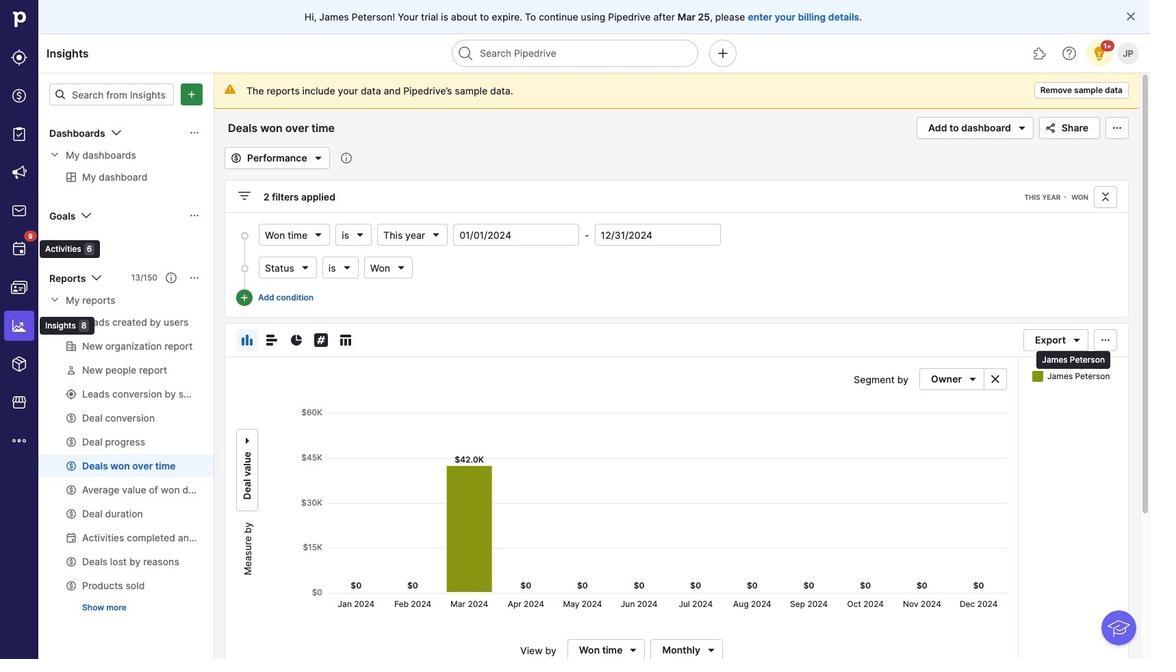 Task type: locate. For each thing, give the bounding box(es) containing it.
region
[[264, 401, 1007, 620]]

0 vertical spatial color primary inverted image
[[184, 89, 200, 100]]

2 mm/dd/yyyy text field from the left
[[595, 224, 721, 246]]

color primary image
[[1126, 11, 1137, 22], [1043, 123, 1059, 134], [1109, 123, 1126, 134], [189, 127, 200, 138], [310, 150, 327, 166], [236, 188, 253, 204], [431, 229, 442, 240], [300, 262, 311, 273], [166, 273, 177, 284], [1069, 335, 1085, 346], [1098, 335, 1114, 346], [965, 374, 981, 385], [626, 645, 642, 656], [703, 645, 720, 656]]

None field
[[259, 224, 330, 246], [336, 224, 372, 246], [377, 224, 448, 246], [259, 257, 317, 279], [322, 257, 359, 279], [364, 257, 413, 279], [259, 224, 330, 246], [336, 224, 372, 246], [377, 224, 448, 246], [259, 257, 317, 279], [322, 257, 359, 279], [364, 257, 413, 279]]

insights image
[[11, 318, 27, 334]]

color warning image
[[225, 84, 236, 95]]

1 horizontal spatial color primary inverted image
[[239, 292, 250, 303]]

0 horizontal spatial color secondary image
[[49, 149, 60, 160]]

0 horizontal spatial mm/dd/yyyy text field
[[453, 224, 579, 246]]

leads image
[[11, 49, 27, 66]]

menu item
[[0, 307, 38, 345]]

1 horizontal spatial mm/dd/yyyy text field
[[595, 224, 721, 246]]

Search from Insights text field
[[49, 84, 174, 105]]

sales inbox image
[[11, 203, 27, 219]]

menu
[[0, 0, 100, 659]]

MM/DD/YYYY text field
[[453, 224, 579, 246], [595, 224, 721, 246]]

0 vertical spatial color secondary image
[[49, 149, 60, 160]]

color secondary image
[[49, 149, 60, 160], [988, 374, 1004, 385]]

color primary inverted image
[[184, 89, 200, 100], [239, 292, 250, 303]]

projects image
[[11, 126, 27, 142]]

1 vertical spatial color secondary image
[[988, 374, 1004, 385]]

marketplace image
[[11, 394, 27, 411]]

home image
[[9, 9, 29, 29]]

color primary image
[[55, 89, 66, 100], [1014, 120, 1030, 136], [108, 125, 124, 141], [228, 153, 244, 164], [1098, 192, 1114, 203], [78, 208, 95, 224], [189, 210, 200, 221], [313, 229, 324, 240], [355, 229, 366, 240], [341, 262, 352, 273], [396, 262, 407, 273], [89, 270, 105, 286], [189, 273, 200, 284], [239, 332, 255, 349], [264, 332, 280, 349], [288, 332, 305, 349], [313, 332, 329, 349], [338, 332, 354, 349], [242, 433, 253, 449]]

1 mm/dd/yyyy text field from the left
[[453, 224, 579, 246]]

quick help image
[[1061, 45, 1078, 62]]

0 horizontal spatial color primary inverted image
[[184, 89, 200, 100]]



Task type: describe. For each thing, give the bounding box(es) containing it.
quick add image
[[715, 45, 731, 62]]

color undefined image
[[11, 241, 27, 257]]

campaigns image
[[11, 164, 27, 181]]

more image
[[11, 433, 27, 449]]

1 vertical spatial color primary inverted image
[[239, 292, 250, 303]]

contacts image
[[11, 279, 27, 296]]

Deals won over time field
[[225, 119, 360, 137]]

deals image
[[11, 88, 27, 104]]

products image
[[11, 356, 27, 373]]

sales assistant image
[[1092, 45, 1108, 62]]

color secondary image
[[49, 294, 60, 305]]

info image
[[341, 153, 352, 164]]

1 horizontal spatial color secondary image
[[988, 374, 1004, 385]]

Search Pipedrive field
[[452, 40, 699, 67]]

knowledge center bot, also known as kc bot is an onboarding assistant that allows you to see the list of onboarding items in one place for quick and easy reference. this improves your in-app experience. image
[[1102, 611, 1137, 646]]



